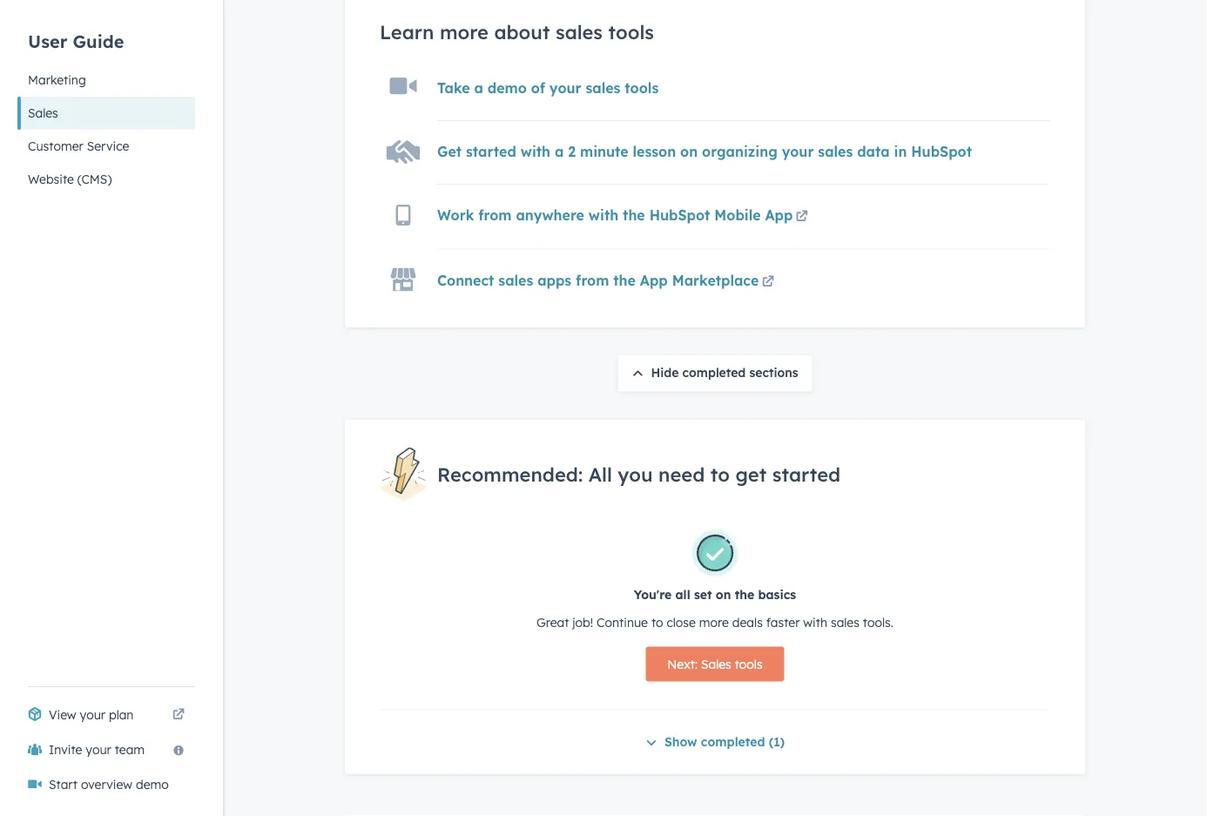 Task type: describe. For each thing, give the bounding box(es) containing it.
in
[[894, 143, 907, 160]]

the for with
[[623, 206, 645, 224]]

sales up minute
[[586, 79, 621, 97]]

1 horizontal spatial hubspot
[[912, 143, 972, 160]]

start
[[49, 777, 78, 792]]

learn more about sales tools
[[380, 19, 654, 43]]

link opens in a new window image inside "view your plan" link
[[173, 705, 185, 726]]

website (cms) button
[[17, 163, 195, 196]]

0 horizontal spatial hubspot
[[650, 206, 711, 224]]

show completed (1)
[[665, 734, 785, 749]]

user guide views element
[[17, 0, 195, 196]]

guide
[[73, 30, 124, 52]]

tools inside button
[[735, 656, 763, 672]]

you're all set on the basics
[[634, 587, 797, 602]]

1 horizontal spatial from
[[576, 271, 609, 289]]

plan
[[109, 707, 134, 723]]

team
[[115, 742, 145, 758]]

sales left apps at the top left
[[499, 271, 533, 289]]

hide
[[651, 365, 679, 380]]

0 horizontal spatial to
[[652, 615, 664, 630]]

show completed (1) button
[[646, 731, 785, 754]]

demo for overview
[[136, 777, 169, 792]]

view
[[49, 707, 76, 723]]

recommended: all you need to get started
[[437, 462, 841, 486]]

1 horizontal spatial app
[[765, 206, 793, 224]]

0 vertical spatial started
[[466, 143, 517, 160]]

1 vertical spatial tools
[[625, 79, 659, 97]]

sales right the about
[[556, 19, 603, 43]]

view your plan link
[[17, 698, 195, 733]]

continue
[[597, 615, 648, 630]]

get started with a 2 minute lesson on organizing your sales data in hubspot link
[[437, 143, 972, 160]]

get started with a 2 minute lesson on organizing your sales data in hubspot
[[437, 143, 972, 160]]

connect sales apps from the app marketplace link
[[437, 271, 778, 293]]

take a demo of your sales tools link
[[437, 79, 659, 97]]

marketing
[[28, 72, 86, 87]]

mobile
[[715, 206, 761, 224]]

your right organizing
[[782, 143, 814, 160]]

sections
[[750, 365, 799, 380]]

organizing
[[702, 143, 778, 160]]

1 vertical spatial a
[[555, 143, 564, 160]]

next: sales tools
[[668, 656, 763, 672]]

the for from
[[614, 271, 636, 289]]

connect
[[437, 271, 494, 289]]

2
[[568, 143, 576, 160]]

about
[[494, 19, 550, 43]]

learn
[[380, 19, 434, 43]]

customer
[[28, 138, 83, 154]]

0 vertical spatial a
[[475, 79, 484, 97]]

your left plan
[[80, 707, 105, 723]]

0 vertical spatial more
[[440, 19, 489, 43]]

work from anywhere with the hubspot mobile app
[[437, 206, 793, 224]]

of
[[531, 79, 545, 97]]

invite your team
[[49, 742, 145, 758]]

you
[[618, 462, 653, 486]]

minute
[[580, 143, 629, 160]]

start overview demo
[[49, 777, 169, 792]]

link opens in a new window image inside "view your plan" link
[[173, 709, 185, 721]]

service
[[87, 138, 129, 154]]

(cms)
[[77, 171, 112, 187]]

1 vertical spatial sales
[[701, 656, 732, 672]]

1 horizontal spatial on
[[716, 587, 731, 602]]

get
[[437, 143, 462, 160]]

get
[[736, 462, 767, 486]]



Task type: vqa. For each thing, say whether or not it's contained in the screenshot.
send
no



Task type: locate. For each thing, give the bounding box(es) containing it.
1 vertical spatial with
[[589, 206, 619, 224]]

1 horizontal spatial a
[[555, 143, 564, 160]]

website (cms)
[[28, 171, 112, 187]]

on right lesson
[[681, 143, 698, 160]]

your left team
[[86, 742, 111, 758]]

take a demo of your sales tools
[[437, 79, 659, 97]]

0 vertical spatial on
[[681, 143, 698, 160]]

marketing button
[[17, 63, 195, 97]]

demo left of
[[488, 79, 527, 97]]

sales up customer at the left top
[[28, 105, 58, 121]]

sales left tools.
[[831, 615, 860, 630]]

great
[[537, 615, 569, 630]]

app
[[765, 206, 793, 224], [640, 271, 668, 289]]

set
[[694, 587, 712, 602]]

on
[[681, 143, 698, 160], [716, 587, 731, 602]]

hide completed sections button
[[618, 355, 813, 392]]

1 horizontal spatial more
[[700, 615, 729, 630]]

marketplace
[[672, 271, 759, 289]]

0 horizontal spatial a
[[475, 79, 484, 97]]

the up deals
[[735, 587, 755, 602]]

link opens in a new window image
[[796, 207, 809, 228], [796, 211, 809, 223], [173, 705, 185, 726]]

the down work from anywhere with the hubspot mobile app link
[[614, 271, 636, 289]]

(1)
[[769, 734, 785, 749]]

sales
[[556, 19, 603, 43], [586, 79, 621, 97], [819, 143, 853, 160], [499, 271, 533, 289], [831, 615, 860, 630]]

started
[[466, 143, 517, 160], [773, 462, 841, 486]]

hubspot left mobile
[[650, 206, 711, 224]]

0 horizontal spatial demo
[[136, 777, 169, 792]]

invite your team button
[[17, 733, 195, 768]]

1 vertical spatial completed
[[701, 734, 766, 749]]

tools
[[609, 19, 654, 43], [625, 79, 659, 97], [735, 656, 763, 672]]

with left 2
[[521, 143, 551, 160]]

close
[[667, 615, 696, 630]]

need
[[659, 462, 705, 486]]

great job! continue to close more deals faster with sales tools.
[[537, 615, 894, 630]]

0 vertical spatial the
[[623, 206, 645, 224]]

to left the 'close'
[[652, 615, 664, 630]]

0 horizontal spatial started
[[466, 143, 517, 160]]

you're
[[634, 587, 672, 602]]

sales inside user guide views 'element'
[[28, 105, 58, 121]]

0 horizontal spatial on
[[681, 143, 698, 160]]

overview
[[81, 777, 132, 792]]

0 vertical spatial tools
[[609, 19, 654, 43]]

hide completed sections
[[651, 365, 799, 380]]

0 horizontal spatial app
[[640, 271, 668, 289]]

on right set
[[716, 587, 731, 602]]

0 vertical spatial with
[[521, 143, 551, 160]]

all
[[676, 587, 691, 602]]

completed right hide
[[683, 365, 746, 380]]

the
[[623, 206, 645, 224], [614, 271, 636, 289], [735, 587, 755, 602]]

from right apps at the top left
[[576, 271, 609, 289]]

the for on
[[735, 587, 755, 602]]

app left marketplace
[[640, 271, 668, 289]]

0 vertical spatial completed
[[683, 365, 746, 380]]

connect sales apps from the app marketplace
[[437, 271, 759, 289]]

start overview demo link
[[17, 768, 195, 802]]

with right "faster"
[[804, 615, 828, 630]]

show
[[665, 734, 698, 749]]

app right mobile
[[765, 206, 793, 224]]

1 horizontal spatial sales
[[701, 656, 732, 672]]

all
[[589, 462, 612, 486]]

sales button
[[17, 97, 195, 130]]

a
[[475, 79, 484, 97], [555, 143, 564, 160]]

0 horizontal spatial from
[[479, 206, 512, 224]]

0 vertical spatial to
[[711, 462, 730, 486]]

data
[[858, 143, 890, 160]]

0 horizontal spatial sales
[[28, 105, 58, 121]]

1 vertical spatial to
[[652, 615, 664, 630]]

1 vertical spatial more
[[700, 615, 729, 630]]

basics
[[758, 587, 797, 602]]

1 vertical spatial the
[[614, 271, 636, 289]]

to left get
[[711, 462, 730, 486]]

completed left '(1)'
[[701, 734, 766, 749]]

completed
[[683, 365, 746, 380], [701, 734, 766, 749]]

job!
[[573, 615, 594, 630]]

recommended:
[[437, 462, 583, 486]]

0 horizontal spatial with
[[521, 143, 551, 160]]

2 vertical spatial with
[[804, 615, 828, 630]]

lesson
[[633, 143, 676, 160]]

take
[[437, 79, 470, 97]]

more
[[440, 19, 489, 43], [700, 615, 729, 630]]

1 horizontal spatial demo
[[488, 79, 527, 97]]

the down lesson
[[623, 206, 645, 224]]

from
[[479, 206, 512, 224], [576, 271, 609, 289]]

demo down team
[[136, 777, 169, 792]]

apps
[[538, 271, 572, 289]]

invite
[[49, 742, 82, 758]]

0 vertical spatial demo
[[488, 79, 527, 97]]

customer service button
[[17, 130, 195, 163]]

with right anywhere
[[589, 206, 619, 224]]

a right take
[[475, 79, 484, 97]]

deals
[[733, 615, 763, 630]]

next:
[[668, 656, 698, 672]]

with
[[521, 143, 551, 160], [589, 206, 619, 224], [804, 615, 828, 630]]

1 vertical spatial started
[[773, 462, 841, 486]]

a left 2
[[555, 143, 564, 160]]

work from anywhere with the hubspot mobile app link
[[437, 206, 812, 228]]

tools.
[[863, 615, 894, 630]]

0 vertical spatial sales
[[28, 105, 58, 121]]

demo
[[488, 79, 527, 97], [136, 777, 169, 792]]

2 vertical spatial the
[[735, 587, 755, 602]]

1 vertical spatial from
[[576, 271, 609, 289]]

customer service
[[28, 138, 129, 154]]

more right learn
[[440, 19, 489, 43]]

0 vertical spatial app
[[765, 206, 793, 224]]

work
[[437, 206, 474, 224]]

1 horizontal spatial with
[[589, 206, 619, 224]]

1 vertical spatial demo
[[136, 777, 169, 792]]

started right "get"
[[466, 143, 517, 160]]

from right the work
[[479, 206, 512, 224]]

0 vertical spatial from
[[479, 206, 512, 224]]

0 horizontal spatial more
[[440, 19, 489, 43]]

completed for show
[[701, 734, 766, 749]]

sales left 'data'
[[819, 143, 853, 160]]

1 horizontal spatial to
[[711, 462, 730, 486]]

your inside button
[[86, 742, 111, 758]]

website
[[28, 171, 74, 187]]

anywhere
[[516, 206, 585, 224]]

hubspot right 'in' on the right of the page
[[912, 143, 972, 160]]

user
[[28, 30, 67, 52]]

link opens in a new window image
[[762, 272, 775, 293], [762, 276, 775, 288], [173, 709, 185, 721]]

user guide
[[28, 30, 124, 52]]

your right of
[[550, 79, 582, 97]]

more down you're all set on the basics
[[700, 615, 729, 630]]

faster
[[767, 615, 800, 630]]

sales right 'next:'
[[701, 656, 732, 672]]

hubspot
[[912, 143, 972, 160], [650, 206, 711, 224]]

view your plan
[[49, 707, 134, 723]]

to
[[711, 462, 730, 486], [652, 615, 664, 630]]

next: sales tools button
[[646, 647, 785, 682]]

sales
[[28, 105, 58, 121], [701, 656, 732, 672]]

1 vertical spatial app
[[640, 271, 668, 289]]

1 vertical spatial hubspot
[[650, 206, 711, 224]]

completed for hide
[[683, 365, 746, 380]]

your
[[550, 79, 582, 97], [782, 143, 814, 160], [80, 707, 105, 723], [86, 742, 111, 758]]

0 vertical spatial hubspot
[[912, 143, 972, 160]]

demo for a
[[488, 79, 527, 97]]

started right get
[[773, 462, 841, 486]]

2 horizontal spatial with
[[804, 615, 828, 630]]

1 horizontal spatial started
[[773, 462, 841, 486]]

1 vertical spatial on
[[716, 587, 731, 602]]

2 vertical spatial tools
[[735, 656, 763, 672]]



